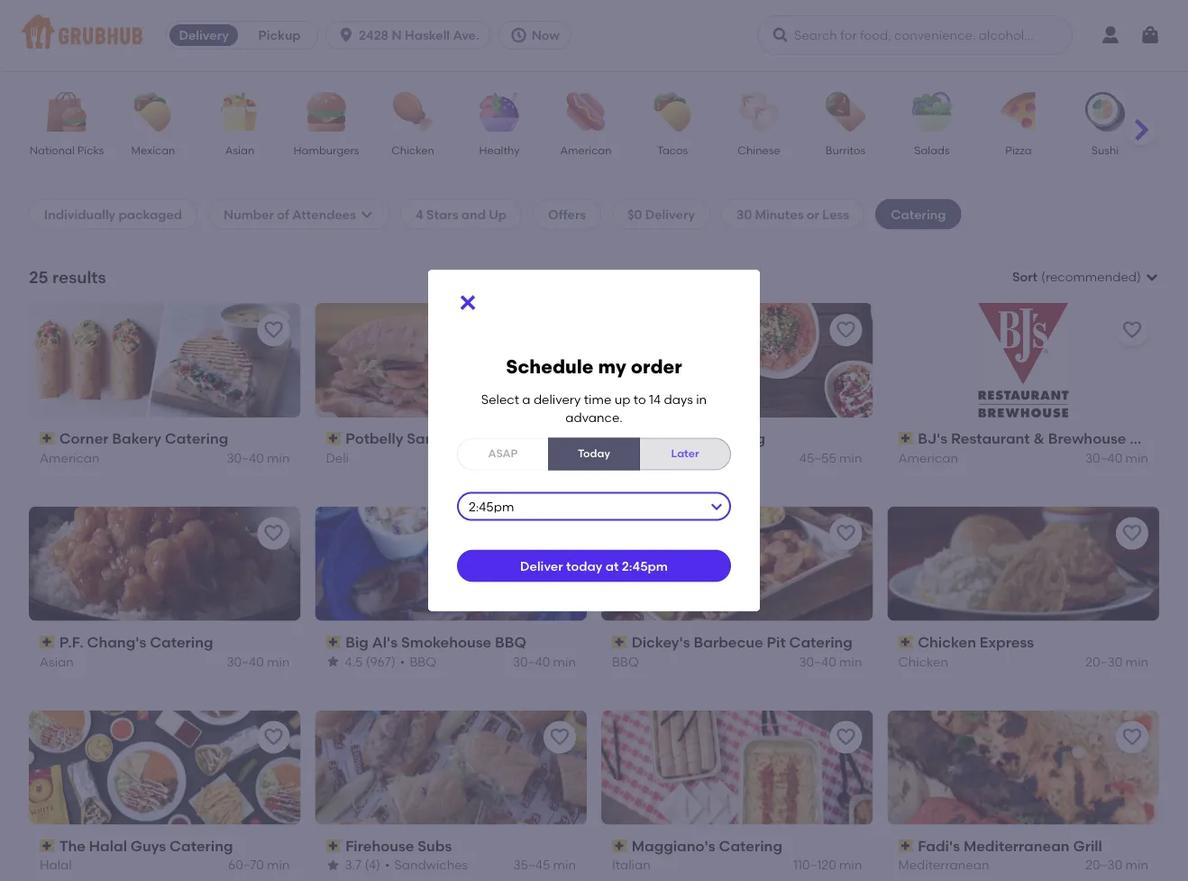 Task type: vqa. For each thing, say whether or not it's contained in the screenshot.


Task type: describe. For each thing, give the bounding box(es) containing it.
svg image inside the "2428 n haskell ave." button
[[337, 26, 355, 44]]

schedule my order
[[506, 355, 682, 378]]

$0
[[628, 206, 642, 222]]

(967)
[[366, 654, 396, 669]]

national picks image
[[35, 92, 98, 132]]

save this restaurant button for bj's restaurant & brewhouse catering
[[1116, 314, 1149, 346]]

14
[[649, 392, 661, 407]]

stars
[[427, 206, 459, 222]]

offers
[[548, 206, 586, 222]]

number of attendees
[[224, 206, 356, 222]]

20–30 for chicken express
[[1086, 654, 1123, 669]]

min for corner bakery catering
[[267, 450, 290, 465]]

catering right pit
[[790, 633, 853, 651]]

packaged
[[119, 206, 182, 222]]

4.5 (967)
[[345, 654, 396, 669]]

30–40 for corner bakery catering
[[227, 450, 264, 465]]

sandwich
[[407, 430, 477, 447]]

mexican image
[[122, 92, 185, 132]]

chinese
[[738, 143, 781, 156]]

freebirds
[[632, 430, 699, 447]]

min for dickey's barbecue pit catering
[[840, 654, 863, 669]]

2 vertical spatial chicken
[[899, 654, 949, 669]]

2:45pm
[[622, 558, 668, 573]]

american for bj's restaurant & brewhouse catering
[[899, 450, 959, 465]]

p.f.
[[59, 633, 84, 651]]

110–120 min
[[794, 857, 863, 873]]

brewhouse
[[1049, 430, 1127, 447]]

works
[[481, 430, 525, 447]]

min for chicken express
[[1126, 654, 1149, 669]]

30–40 min for corner bakery catering
[[227, 450, 290, 465]]

fadi's mediterranean grill
[[918, 837, 1103, 855]]

catering right maggiano's
[[719, 837, 783, 855]]

subscription pass image for chicken express
[[899, 636, 915, 648]]

up
[[489, 206, 507, 222]]

delivery
[[534, 392, 581, 407]]

30 minutes or less
[[737, 206, 850, 222]]

tacos
[[657, 143, 688, 156]]

or
[[807, 206, 820, 222]]

45–55 min
[[800, 450, 863, 465]]

freebirds catering
[[632, 430, 766, 447]]

min for potbelly sandwich works catering
[[553, 450, 576, 465]]

2428 n haskell ave. button
[[326, 21, 498, 50]]

save this restaurant image for dickey's barbecue pit catering
[[836, 523, 857, 544]]

big
[[346, 633, 369, 651]]

2 horizontal spatial bbq
[[612, 654, 639, 669]]

sandwiches
[[394, 857, 468, 873]]

svg image inside now button
[[510, 26, 528, 44]]

schedule
[[506, 355, 594, 378]]

grill
[[1074, 837, 1103, 855]]

subscription pass image for dickey's barbecue pit catering
[[612, 636, 628, 648]]

20–30 min for fadi's mediterranean grill
[[1086, 857, 1149, 873]]

&
[[1034, 430, 1045, 447]]

less
[[823, 206, 850, 222]]

p.f. chang's catering link
[[40, 632, 290, 652]]

subscription pass image for firehouse subs
[[326, 839, 342, 852]]

individually packaged
[[44, 206, 182, 222]]

potbelly sandwich works catering link
[[326, 428, 592, 449]]

now
[[532, 28, 560, 43]]

dickey's
[[632, 633, 690, 651]]

today
[[578, 447, 611, 460]]

maggiano's catering
[[632, 837, 783, 855]]

30
[[737, 206, 752, 222]]

save this restaurant image for corner bakery catering
[[263, 319, 285, 341]]

catering down delivery
[[528, 430, 592, 447]]

subscription pass image for fadi's mediterranean grill
[[899, 839, 915, 852]]

60–70
[[228, 857, 264, 873]]

mexican
[[131, 143, 175, 156]]

min for the halal guys catering
[[267, 857, 290, 873]]

save this restaurant image for chicken express
[[1122, 523, 1144, 544]]

american image
[[555, 92, 618, 132]]

sushi image
[[1074, 92, 1137, 132]]

save this restaurant image for fadi's mediterranean grill
[[1122, 726, 1144, 748]]

number
[[224, 206, 274, 222]]

save this restaurant image for the halal guys catering
[[263, 726, 285, 748]]

60–70 min
[[228, 857, 290, 873]]

30–40 min for dickey's barbecue pit catering
[[799, 654, 863, 669]]

in
[[696, 392, 707, 407]]

deliver
[[520, 558, 563, 573]]

chang's
[[87, 633, 146, 651]]

freebirds catering link
[[612, 428, 863, 449]]

deliver today at 2:45pm button
[[457, 550, 731, 582]]

national
[[29, 143, 75, 156]]

subscription pass image for maggiano's catering
[[612, 839, 628, 852]]

30–40 min for big al's smokehouse bbq
[[513, 654, 576, 669]]

• for al's
[[400, 654, 405, 669]]

save this restaurant button for dickey's barbecue pit catering
[[830, 517, 863, 550]]

2428
[[359, 28, 389, 43]]

minutes
[[755, 206, 804, 222]]

30–40 min for p.f. chang's catering
[[227, 654, 290, 669]]

0 horizontal spatial burritos
[[612, 450, 659, 465]]

35–45
[[514, 857, 550, 873]]

fadi's
[[918, 837, 961, 855]]

1 horizontal spatial asian
[[225, 143, 254, 156]]

1 horizontal spatial american
[[560, 143, 612, 156]]

dickey's barbecue pit catering
[[632, 633, 853, 651]]

30–40 for bj's restaurant & brewhouse catering
[[1086, 450, 1123, 465]]

bj's restaurant & brewhouse catering  logo image
[[978, 303, 1069, 417]]

attendees
[[292, 206, 356, 222]]

sushi
[[1092, 143, 1119, 156]]

1 vertical spatial asian
[[40, 654, 74, 669]]

30–40 for p.f. chang's catering
[[227, 654, 264, 669]]

maggiano's
[[632, 837, 716, 855]]

results
[[52, 267, 106, 287]]

and
[[462, 206, 486, 222]]

days
[[664, 392, 693, 407]]

star icon image for firehouse
[[326, 858, 340, 872]]

pickup
[[258, 28, 301, 43]]

star icon image for big
[[326, 654, 340, 669]]

the halal guys catering link
[[40, 836, 290, 856]]

min for maggiano's catering
[[840, 857, 863, 873]]

min for firehouse subs
[[553, 857, 576, 873]]

25
[[29, 267, 48, 287]]

35–45 min
[[514, 857, 576, 873]]

1 vertical spatial delivery
[[645, 206, 695, 222]]

express
[[980, 633, 1035, 651]]

bj's restaurant & brewhouse catering
[[918, 430, 1189, 447]]

haskell
[[405, 28, 450, 43]]

salads image
[[901, 92, 964, 132]]

0 horizontal spatial svg image
[[360, 207, 374, 221]]



Task type: locate. For each thing, give the bounding box(es) containing it.
subscription pass image left the
[[40, 839, 56, 852]]

subscription pass image inside dickey's barbecue pit catering link
[[612, 636, 628, 648]]

subscription pass image for the halal guys catering
[[40, 839, 56, 852]]

1 horizontal spatial svg image
[[510, 26, 528, 44]]

hamburgers
[[294, 143, 359, 156]]

0 vertical spatial burritos
[[826, 143, 866, 156]]

healthy
[[479, 143, 520, 156]]

subscription pass image inside maggiano's catering link
[[612, 839, 628, 852]]

save this restaurant button for firehouse subs
[[544, 721, 576, 754]]

save this restaurant button for maggiano's catering
[[830, 721, 863, 754]]

save this restaurant button for freebirds catering
[[830, 314, 863, 346]]

chicken image
[[381, 92, 445, 132]]

later button
[[639, 438, 731, 470]]

• right the (4)
[[385, 857, 390, 873]]

1 horizontal spatial halal
[[89, 837, 127, 855]]

advance.
[[566, 410, 623, 425]]

bbq
[[495, 633, 527, 651], [410, 654, 437, 669], [612, 654, 639, 669]]

min for big al's smokehouse bbq
[[553, 654, 576, 669]]

30–40 down works at the left of page
[[513, 450, 550, 465]]

burritos image
[[814, 92, 877, 132]]

american down american image
[[560, 143, 612, 156]]

20–30 min
[[1086, 654, 1149, 669], [1086, 857, 1149, 873]]

subscription pass image for p.f. chang's catering
[[40, 636, 56, 648]]

•
[[400, 654, 405, 669], [385, 857, 390, 873]]

30–40
[[227, 450, 264, 465], [513, 450, 550, 465], [1086, 450, 1123, 465], [227, 654, 264, 669], [513, 654, 550, 669], [799, 654, 837, 669]]

ave.
[[453, 28, 480, 43]]

2 horizontal spatial american
[[899, 450, 959, 465]]

30–40 down the p.f. chang's catering link
[[227, 654, 264, 669]]

1 vertical spatial chicken
[[918, 633, 977, 651]]

tacos image
[[641, 92, 704, 132]]

dickey's barbecue pit catering link
[[612, 632, 863, 652]]

n
[[392, 28, 402, 43]]

pizza
[[1006, 143, 1032, 156]]

2 horizontal spatial svg image
[[772, 26, 790, 44]]

0 horizontal spatial american
[[40, 450, 100, 465]]

national picks
[[29, 143, 104, 156]]

subscription pass image inside the potbelly sandwich works catering link
[[326, 432, 342, 445]]

20–30 min for chicken express
[[1086, 654, 1149, 669]]

mediterranean down fadi's
[[899, 857, 990, 873]]

subscription pass image inside the p.f. chang's catering link
[[40, 636, 56, 648]]

halal inside "link"
[[89, 837, 127, 855]]

subscription pass image left dickey's
[[612, 636, 628, 648]]

30–40 min
[[227, 450, 290, 465], [513, 450, 576, 465], [1086, 450, 1149, 465], [227, 654, 290, 669], [513, 654, 576, 669], [799, 654, 863, 669]]

subscription pass image for potbelly sandwich works catering
[[326, 432, 342, 445]]

subscription pass image up deli
[[326, 432, 342, 445]]

4 stars and up
[[416, 206, 507, 222]]

catering right "brewhouse"
[[1130, 430, 1189, 447]]

subscription pass image inside the firehouse subs link
[[326, 839, 342, 852]]

0 vertical spatial 20–30
[[1086, 654, 1123, 669]]

0 vertical spatial mediterranean
[[964, 837, 1070, 855]]

0 vertical spatial delivery
[[179, 28, 229, 43]]

asap
[[488, 447, 518, 460]]

burritos down freebirds
[[612, 450, 659, 465]]

subscription pass image
[[40, 636, 56, 648], [326, 839, 342, 852]]

deli
[[326, 450, 349, 465]]

subscription pass image left bj's
[[899, 432, 915, 445]]

catering down in
[[702, 430, 766, 447]]

30–40 for big al's smokehouse bbq
[[513, 654, 550, 669]]

subscription pass image inside bj's restaurant & brewhouse catering link
[[899, 432, 915, 445]]

30–40 down big al's smokehouse bbq link
[[513, 654, 550, 669]]

al's
[[372, 633, 398, 651]]

0 horizontal spatial asian
[[40, 654, 74, 669]]

my
[[598, 355, 627, 378]]

30–40 min for potbelly sandwich works catering
[[513, 450, 576, 465]]

catering down salads
[[891, 206, 946, 222]]

subscription pass image inside chicken express link
[[899, 636, 915, 648]]

delivery left pickup button
[[179, 28, 229, 43]]

save this restaurant image
[[263, 319, 285, 341], [263, 523, 285, 544], [836, 523, 857, 544], [263, 726, 285, 748], [836, 726, 857, 748], [1122, 726, 1144, 748]]

select a delivery time up to 14 days in advance.
[[481, 392, 707, 425]]

today
[[566, 558, 603, 573]]

30–40 down dickey's barbecue pit catering
[[799, 654, 837, 669]]

svg image
[[510, 26, 528, 44], [772, 26, 790, 44], [360, 207, 374, 221]]

halal down the
[[40, 857, 72, 873]]

american for corner bakery catering
[[40, 450, 100, 465]]

asian down asian image
[[225, 143, 254, 156]]

individually
[[44, 206, 116, 222]]

potbelly
[[346, 430, 404, 447]]

0 horizontal spatial bbq
[[410, 654, 437, 669]]

0 horizontal spatial subscription pass image
[[40, 636, 56, 648]]

min for bj's restaurant & brewhouse catering
[[1126, 450, 1149, 465]]

1 vertical spatial mediterranean
[[899, 857, 990, 873]]

save this restaurant image for maggiano's catering
[[836, 726, 857, 748]]

of
[[277, 206, 289, 222]]

min for freebirds catering
[[840, 450, 863, 465]]

0 vertical spatial subscription pass image
[[40, 636, 56, 648]]

later
[[671, 447, 699, 460]]

save this restaurant button for corner bakery catering
[[257, 314, 290, 346]]

subscription pass image down advance.
[[612, 432, 628, 445]]

fadi's mediterranean grill link
[[899, 836, 1149, 856]]

1 vertical spatial 20–30 min
[[1086, 857, 1149, 873]]

american down bj's
[[899, 450, 959, 465]]

subscription pass image left fadi's
[[899, 839, 915, 852]]

0 horizontal spatial halal
[[40, 857, 72, 873]]

subscription pass image for corner bakery catering
[[40, 432, 56, 445]]

30–40 down "brewhouse"
[[1086, 450, 1123, 465]]

chicken express
[[918, 633, 1035, 651]]

0 horizontal spatial svg image
[[337, 26, 355, 44]]

1 horizontal spatial svg image
[[457, 292, 479, 313]]

save this restaurant button for p.f. chang's catering
[[257, 517, 290, 550]]

• sandwiches
[[385, 857, 468, 873]]

bj's
[[918, 430, 948, 447]]

asian down 'p.f.'
[[40, 654, 74, 669]]

subscription pass image up italian
[[612, 839, 628, 852]]

1 vertical spatial •
[[385, 857, 390, 873]]

chicken left "express"
[[918, 633, 977, 651]]

main navigation navigation
[[0, 0, 1189, 70]]

1 vertical spatial burritos
[[612, 450, 659, 465]]

subscription pass image inside the halal guys catering "link"
[[40, 839, 56, 852]]

• bbq
[[400, 654, 437, 669]]

1 vertical spatial 20–30
[[1086, 857, 1123, 873]]

min for p.f. chang's catering
[[267, 654, 290, 669]]

subscription pass image inside freebirds catering link
[[612, 432, 628, 445]]

save this restaurant image
[[836, 319, 857, 341], [1122, 319, 1144, 341], [1122, 523, 1144, 544], [549, 726, 571, 748]]

2428 n haskell ave.
[[359, 28, 480, 43]]

maggiano's catering link
[[612, 836, 863, 856]]

american down corner
[[40, 450, 100, 465]]

30–40 for potbelly sandwich works catering
[[513, 450, 550, 465]]

svg image left now on the left top of page
[[510, 26, 528, 44]]

4.5
[[345, 654, 363, 669]]

catering right bakery
[[165, 430, 228, 447]]

2 star icon image from the top
[[326, 858, 340, 872]]

0 horizontal spatial delivery
[[179, 28, 229, 43]]

delivery button
[[166, 21, 242, 50]]

chicken down chicken image
[[392, 143, 435, 156]]

subscription pass image for bj's restaurant & brewhouse catering
[[899, 432, 915, 445]]

0 vertical spatial asian
[[225, 143, 254, 156]]

1 vertical spatial subscription pass image
[[326, 839, 342, 852]]

1 20–30 from the top
[[1086, 654, 1123, 669]]

20–30 for fadi's mediterranean grill
[[1086, 857, 1123, 873]]

mediterranean left grill
[[964, 837, 1070, 855]]

subscription pass image left big
[[326, 636, 342, 648]]

0 vertical spatial •
[[400, 654, 405, 669]]

up
[[615, 392, 631, 407]]

save this restaurant image for bj's restaurant & brewhouse catering
[[1122, 319, 1144, 341]]

20–30 down grill
[[1086, 857, 1123, 873]]

20–30 down chicken express link
[[1086, 654, 1123, 669]]

subscription pass image left chicken express
[[899, 636, 915, 648]]

save this restaurant image for freebirds catering
[[836, 319, 857, 341]]

italian
[[612, 857, 651, 873]]

1 20–30 min from the top
[[1086, 654, 1149, 669]]

chinese image
[[728, 92, 791, 132]]

subscription pass image for freebirds catering
[[612, 432, 628, 445]]

1 horizontal spatial •
[[400, 654, 405, 669]]

save this restaurant image for p.f. chang's catering
[[263, 523, 285, 544]]

0 vertical spatial star icon image
[[326, 654, 340, 669]]

the halal guys catering
[[59, 837, 233, 855]]

healthy image
[[468, 92, 531, 132]]

star icon image left '4.5'
[[326, 654, 340, 669]]

barbecue
[[694, 633, 763, 651]]

burritos down burritos image
[[826, 143, 866, 156]]

110–120
[[794, 857, 837, 873]]

catering inside "link"
[[170, 837, 233, 855]]

save this restaurant button for chicken express
[[1116, 517, 1149, 550]]

subscription pass image for big al's smokehouse bbq
[[326, 636, 342, 648]]

deliver today at 2:45pm
[[520, 558, 668, 573]]

p.f. chang's catering
[[59, 633, 213, 651]]

bakery
[[112, 430, 161, 447]]

30–40 min for bj's restaurant & brewhouse catering
[[1086, 450, 1149, 465]]

big al's smokehouse bbq
[[346, 633, 527, 651]]

star icon image
[[326, 654, 340, 669], [326, 858, 340, 872]]

subscription pass image inside big al's smokehouse bbq link
[[326, 636, 342, 648]]

subscription pass image inside fadi's mediterranean grill link
[[899, 839, 915, 852]]

now button
[[498, 21, 579, 50]]

subscription pass image left 'p.f.'
[[40, 636, 56, 648]]

1 horizontal spatial subscription pass image
[[326, 839, 342, 852]]

svg image right attendees
[[360, 207, 374, 221]]

star icon image left 3.7
[[326, 858, 340, 872]]

1 star icon image from the top
[[326, 654, 340, 669]]

pickup button
[[242, 21, 318, 50]]

save this restaurant button
[[257, 314, 290, 346], [830, 314, 863, 346], [1116, 314, 1149, 346], [257, 517, 290, 550], [830, 517, 863, 550], [1116, 517, 1149, 550], [257, 721, 290, 754], [544, 721, 576, 754], [830, 721, 863, 754], [1116, 721, 1149, 754]]

min for fadi's mediterranean grill
[[1126, 857, 1149, 873]]

1 horizontal spatial bbq
[[495, 633, 527, 651]]

save this restaurant image for firehouse subs
[[549, 726, 571, 748]]

asian image
[[208, 92, 271, 132]]

subscription pass image
[[40, 432, 56, 445], [326, 432, 342, 445], [612, 432, 628, 445], [899, 432, 915, 445], [326, 636, 342, 648], [612, 636, 628, 648], [899, 636, 915, 648], [40, 839, 56, 852], [612, 839, 628, 852], [899, 839, 915, 852]]

45–55
[[800, 450, 837, 465]]

a
[[522, 392, 531, 407]]

subs
[[418, 837, 452, 855]]

the
[[59, 837, 86, 855]]

25 results
[[29, 267, 106, 287]]

bbq right smokehouse
[[495, 633, 527, 651]]

halal
[[89, 837, 127, 855], [40, 857, 72, 873]]

0 vertical spatial chicken
[[392, 143, 435, 156]]

subscription pass image left firehouse
[[326, 839, 342, 852]]

guys
[[131, 837, 166, 855]]

corner bakery catering
[[59, 430, 228, 447]]

• right (967)
[[400, 654, 405, 669]]

0 vertical spatial 20–30 min
[[1086, 654, 1149, 669]]

2 horizontal spatial svg image
[[1140, 24, 1162, 46]]

0 horizontal spatial •
[[385, 857, 390, 873]]

subscription pass image inside corner bakery catering link
[[40, 432, 56, 445]]

2 20–30 min from the top
[[1086, 857, 1149, 873]]

bbq down big al's smokehouse bbq
[[410, 654, 437, 669]]

pizza image
[[988, 92, 1051, 132]]

firehouse subs
[[346, 837, 452, 855]]

delivery right $0
[[645, 206, 695, 222]]

1 horizontal spatial burritos
[[826, 143, 866, 156]]

1 vertical spatial star icon image
[[326, 858, 340, 872]]

2 20–30 from the top
[[1086, 857, 1123, 873]]

0 vertical spatial halal
[[89, 837, 127, 855]]

subscription pass image left corner
[[40, 432, 56, 445]]

halal right the
[[89, 837, 127, 855]]

order
[[631, 355, 682, 378]]

asap button
[[457, 438, 549, 470]]

today button
[[548, 438, 640, 470]]

save this restaurant button for the halal guys catering
[[257, 721, 290, 754]]

bbq down dickey's
[[612, 654, 639, 669]]

30–40 for dickey's barbecue pit catering
[[799, 654, 837, 669]]

chicken down chicken express
[[899, 654, 949, 669]]

3.7 (4)
[[345, 857, 380, 873]]

catering right chang's
[[150, 633, 213, 651]]

svg image
[[1140, 24, 1162, 46], [337, 26, 355, 44], [457, 292, 479, 313]]

1 vertical spatial halal
[[40, 857, 72, 873]]

• for subs
[[385, 857, 390, 873]]

svg image up chinese image
[[772, 26, 790, 44]]

delivery inside delivery button
[[179, 28, 229, 43]]

30–40 down corner bakery catering link
[[227, 450, 264, 465]]

firehouse
[[346, 837, 414, 855]]

catering up 60–70 on the bottom left of page
[[170, 837, 233, 855]]

corner bakery catering link
[[40, 428, 290, 449]]

hamburgers image
[[295, 92, 358, 132]]

mediterranean
[[964, 837, 1070, 855], [899, 857, 990, 873]]

save this restaurant button for fadi's mediterranean grill
[[1116, 721, 1149, 754]]

1 horizontal spatial delivery
[[645, 206, 695, 222]]

big al's smokehouse bbq link
[[326, 632, 576, 652]]



